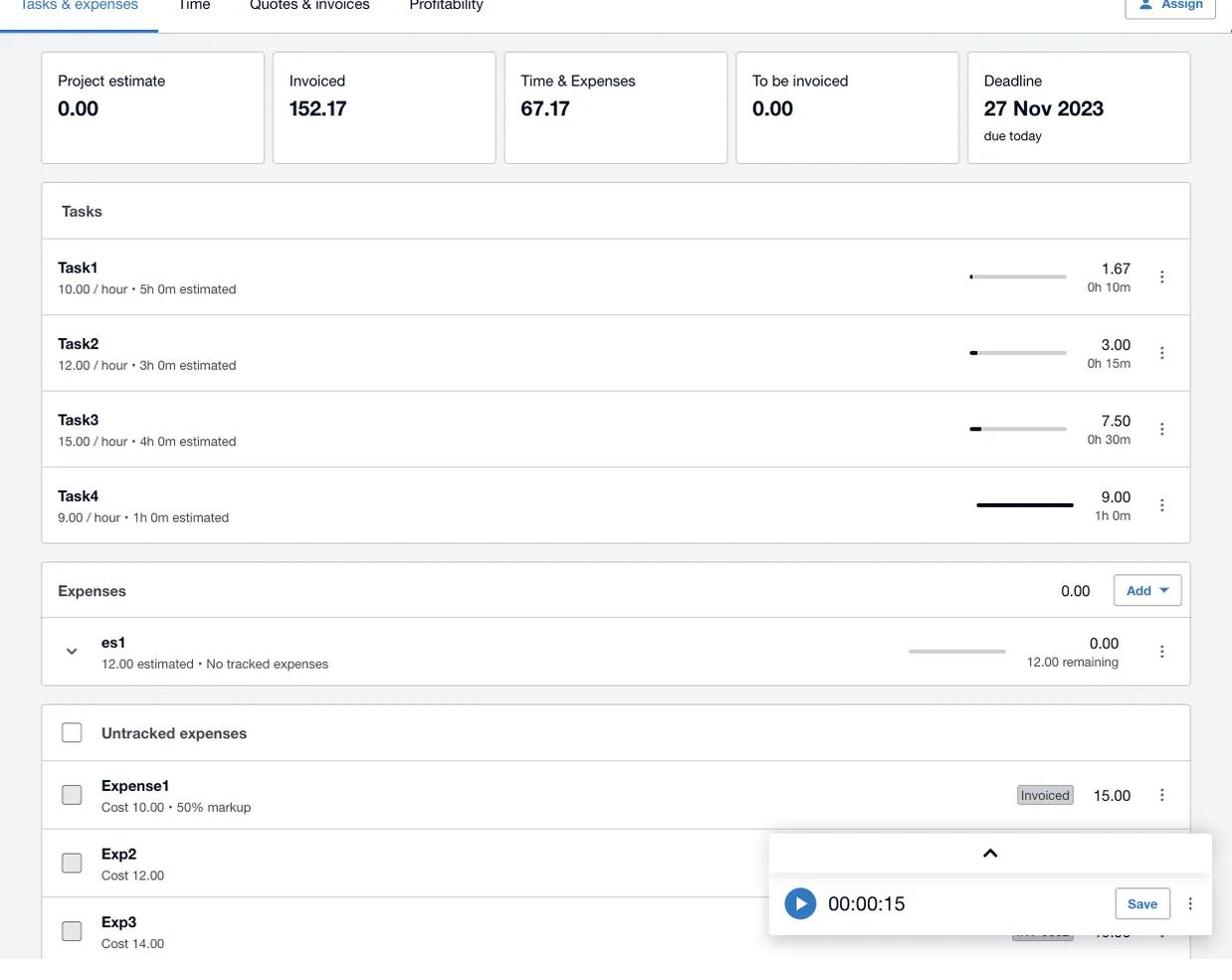 Task type: vqa. For each thing, say whether or not it's contained in the screenshot.
'Task3'
yes



Task type: locate. For each thing, give the bounding box(es) containing it.
27
[[989, 96, 1012, 121]]

hour inside task1 10.00 / hour • 5h 0m estimated
[[102, 282, 128, 298]]

/ inside task1 10.00 / hour • 5h 0m estimated
[[94, 282, 98, 298]]

expenses inside time & expenses 67.17
[[574, 72, 639, 89]]

estimated inside task4 9.00 / hour • 1h 0m estimated
[[173, 512, 230, 528]]

1 cost from the top
[[102, 804, 129, 819]]

0m right 5h
[[159, 282, 177, 298]]

invoiced
[[291, 72, 347, 89], [1026, 792, 1075, 807]]

0.00 inside to be invoiced 0.00
[[756, 96, 797, 121]]

1 horizontal spatial invoiced
[[1026, 792, 1075, 807]]

2 vertical spatial cost
[[102, 941, 129, 956]]

19.00
[[1099, 928, 1136, 946]]

more options image right 30m
[[1148, 412, 1188, 452]]

12.00 down task2
[[58, 359, 91, 374]]

0m inside task1 10.00 / hour • 5h 0m estimated
[[159, 282, 177, 298]]

0h left '10m'
[[1093, 280, 1107, 296]]

• left 3h
[[132, 359, 137, 374]]

task2
[[58, 336, 99, 354]]

• for task4
[[125, 512, 129, 528]]

•
[[132, 282, 137, 298], [132, 359, 137, 374], [132, 436, 137, 451], [125, 512, 129, 528], [199, 659, 203, 675], [169, 804, 174, 819]]

12.00
[[58, 359, 91, 374], [1032, 657, 1064, 673], [102, 659, 134, 675], [1099, 859, 1136, 877], [133, 872, 165, 888]]

1.67 0h 10m
[[1093, 261, 1136, 296]]

1 horizontal spatial expenses
[[275, 659, 330, 675]]

0.00 inside project estimate 0.00
[[58, 96, 99, 121]]

add button
[[1120, 578, 1188, 610]]

0h inside 3.00 0h 15m
[[1093, 357, 1107, 372]]

1 horizontal spatial 15.00
[[1099, 791, 1136, 808]]

start timer image
[[789, 893, 821, 925]]

12.00 left 'remaining'
[[1032, 657, 1064, 673]]

1h inside 9.00 1h 0m
[[1100, 510, 1114, 525]]

0h left 15m
[[1093, 357, 1107, 372]]

hour left 5h
[[102, 282, 128, 298]]

15.00 inside task3 15.00 / hour • 4h 0m estimated
[[58, 436, 91, 451]]

estimated
[[180, 282, 237, 298], [180, 359, 237, 374], [180, 436, 237, 451], [173, 512, 230, 528], [138, 659, 195, 675]]

0 vertical spatial 9.00
[[1107, 491, 1136, 508]]

• left "50%"
[[169, 804, 174, 819]]

more options image
[[1148, 335, 1188, 375], [1148, 412, 1188, 452], [1148, 636, 1188, 675], [1148, 917, 1188, 957]]

/ down task1
[[94, 282, 98, 298]]

0m for task2
[[159, 359, 177, 374]]

10.00 inside task1 10.00 / hour • 5h 0m estimated
[[58, 282, 91, 298]]

0 vertical spatial 10.00
[[58, 282, 91, 298]]

hour for task2
[[102, 359, 128, 374]]

hour left 4h
[[102, 436, 128, 451]]

task1
[[58, 260, 99, 277]]

12.00 up save
[[1099, 859, 1136, 877]]

• left no
[[199, 659, 203, 675]]

0m down 30m
[[1118, 510, 1136, 525]]

3 more options image from the top
[[1148, 636, 1188, 675]]

• inside task3 15.00 / hour • 4h 0m estimated
[[132, 436, 137, 451]]

tracked
[[228, 659, 271, 675]]

0m inside task3 15.00 / hour • 4h 0m estimated
[[159, 436, 177, 451]]

10.00 down task1
[[58, 282, 91, 298]]

5h
[[141, 282, 155, 298]]

0 vertical spatial cost
[[102, 804, 129, 819]]

1 more options image from the top
[[1148, 335, 1188, 375]]

cost inside expense1 cost 10.00 • 50% markup
[[102, 804, 129, 819]]

tasks
[[62, 203, 103, 221]]

invoiced inside invoiced 152.17
[[291, 72, 347, 89]]

9.00 down 30m
[[1107, 491, 1136, 508]]

more options image right 15m
[[1148, 335, 1188, 375]]

cost
[[102, 804, 129, 819], [102, 872, 129, 888], [102, 941, 129, 956]]

expenses up "es1"
[[58, 585, 127, 603]]

10.00 down expense1
[[133, 804, 165, 819]]

expenses
[[275, 659, 330, 675], [180, 728, 248, 746]]

more options image for 3.00
[[1148, 335, 1188, 375]]

/ down task2
[[94, 359, 98, 374]]

0 vertical spatial expenses
[[275, 659, 330, 675]]

cost inside exp2 cost 12.00
[[102, 872, 129, 888]]

3.00 0h 15m
[[1093, 338, 1136, 372]]

0 vertical spatial invoiced
[[291, 72, 347, 89]]

deadline
[[989, 72, 1047, 89]]

deadline 27 nov 2023 due today
[[989, 72, 1109, 144]]

time & expenses 67.17
[[524, 72, 639, 121]]

inv-
[[1021, 929, 1046, 944]]

task2 12.00 / hour • 3h 0m estimated
[[58, 336, 237, 374]]

1 vertical spatial invoiced
[[1026, 792, 1075, 807]]

15.00
[[58, 436, 91, 451], [1099, 791, 1136, 808]]

exp2
[[102, 849, 137, 867]]

1 vertical spatial 10.00
[[133, 804, 165, 819]]

expenses right &
[[574, 72, 639, 89]]

1 vertical spatial 0h
[[1093, 357, 1107, 372]]

cost for expense1
[[102, 804, 129, 819]]

0002
[[1046, 929, 1075, 944]]

more options image down add popup button
[[1148, 636, 1188, 675]]

• left 4h
[[132, 436, 137, 451]]

exp3 cost 14.00
[[102, 918, 165, 956]]

hour inside task4 9.00 / hour • 1h 0m estimated
[[95, 512, 121, 528]]

/ down task3
[[94, 436, 98, 451]]

cost down expense1
[[102, 804, 129, 819]]

2 cost from the top
[[102, 872, 129, 888]]

• for task3
[[132, 436, 137, 451]]

0m right 3h
[[159, 359, 177, 374]]

0 horizontal spatial 1h
[[133, 512, 148, 528]]

time
[[524, 72, 556, 89]]

more options image
[[1148, 259, 1188, 298], [1148, 488, 1188, 528], [1148, 780, 1188, 820], [1177, 889, 1216, 929]]

0m inside task2 12.00 / hour • 3h 0m estimated
[[159, 359, 177, 374]]

1h down 4h
[[133, 512, 148, 528]]

exp3
[[102, 918, 137, 936]]

10m
[[1111, 280, 1136, 296]]

1 horizontal spatial 10.00
[[133, 804, 165, 819]]

1 vertical spatial cost
[[102, 872, 129, 888]]

0m for task4
[[151, 512, 170, 528]]

/ inside task3 15.00 / hour • 4h 0m estimated
[[94, 436, 98, 451]]

10.00
[[58, 282, 91, 298], [133, 804, 165, 819]]

3 0h from the top
[[1093, 433, 1107, 449]]

0m inside task4 9.00 / hour • 1h 0m estimated
[[151, 512, 170, 528]]

0h
[[1093, 280, 1107, 296], [1093, 357, 1107, 372], [1093, 433, 1107, 449]]

0 vertical spatial 15.00
[[58, 436, 91, 451]]

0 horizontal spatial 10.00
[[58, 282, 91, 298]]

be
[[776, 72, 793, 89]]

/ for task4
[[87, 512, 91, 528]]

0.00 down "project"
[[58, 96, 99, 121]]

0 horizontal spatial expenses
[[58, 585, 127, 603]]

remaining
[[1068, 657, 1124, 673]]

cost for exp3
[[102, 941, 129, 956]]

inv-0002
[[1021, 929, 1075, 944]]

expenses right tracked
[[275, 659, 330, 675]]

0 horizontal spatial 9.00
[[58, 512, 83, 528]]

0.00
[[58, 96, 99, 121], [756, 96, 797, 121], [1067, 585, 1096, 602], [1095, 638, 1124, 656]]

• down task3 15.00 / hour • 4h 0m estimated
[[125, 512, 129, 528]]

1.67
[[1107, 261, 1136, 279]]

1 vertical spatial expenses
[[58, 585, 127, 603]]

0h inside 1.67 0h 10m
[[1093, 280, 1107, 296]]

0.00 12.00 remaining
[[1032, 638, 1124, 673]]

2 vertical spatial 0h
[[1093, 433, 1107, 449]]

hour left 3h
[[102, 359, 128, 374]]

more options image down save
[[1148, 917, 1188, 957]]

task4 9.00 / hour • 1h 0m estimated
[[58, 489, 230, 528]]

estimated inside task3 15.00 / hour • 4h 0m estimated
[[180, 436, 237, 451]]

2 0h from the top
[[1093, 357, 1107, 372]]

more options image for 7.50
[[1148, 412, 1188, 452]]

estimated for task3
[[180, 436, 237, 451]]

1 horizontal spatial 1h
[[1100, 510, 1114, 525]]

/ for task3
[[94, 436, 98, 451]]

exp2 cost 12.00
[[102, 849, 165, 888]]

/ inside task2 12.00 / hour • 3h 0m estimated
[[94, 359, 98, 374]]

1 horizontal spatial 9.00
[[1107, 491, 1136, 508]]

/
[[94, 282, 98, 298], [94, 359, 98, 374], [94, 436, 98, 451], [87, 512, 91, 528]]

12.00 inside 0.00 12.00 remaining
[[1032, 657, 1064, 673]]

0m down 4h
[[151, 512, 170, 528]]

0h for task1
[[1093, 280, 1107, 296]]

0 horizontal spatial invoiced
[[291, 72, 347, 89]]

12.00 for 0.00
[[1032, 657, 1064, 673]]

• inside task4 9.00 / hour • 1h 0m estimated
[[125, 512, 129, 528]]

estimated inside task1 10.00 / hour • 5h 0m estimated
[[180, 282, 237, 298]]

hour
[[102, 282, 128, 298], [102, 359, 128, 374], [102, 436, 128, 451], [95, 512, 121, 528]]

project
[[58, 72, 105, 89]]

0.00 down be
[[756, 96, 797, 121]]

12.00 inside es1 12.00 estimated • no tracked expenses
[[102, 659, 134, 675]]

12.00 down "es1"
[[102, 659, 134, 675]]

0h inside 7.50 0h 30m
[[1093, 433, 1107, 449]]

invoiced
[[797, 72, 853, 89]]

• inside task2 12.00 / hour • 3h 0m estimated
[[132, 359, 137, 374]]

0m for task1
[[159, 282, 177, 298]]

• left 5h
[[132, 282, 137, 298]]

1 vertical spatial expenses
[[180, 728, 248, 746]]

2 more options image from the top
[[1148, 412, 1188, 452]]

invoiced 152.17
[[291, 72, 349, 121]]

expenses down no
[[180, 728, 248, 746]]

hour inside task2 12.00 / hour • 3h 0m estimated
[[102, 359, 128, 374]]

/ inside task4 9.00 / hour • 1h 0m estimated
[[87, 512, 91, 528]]

1h
[[1100, 510, 1114, 525], [133, 512, 148, 528]]

0 vertical spatial 0h
[[1093, 280, 1107, 296]]

9.00 inside task4 9.00 / hour • 1h 0m estimated
[[58, 512, 83, 528]]

0.00 up 'remaining'
[[1095, 638, 1124, 656]]

9.00 down task4
[[58, 512, 83, 528]]

7.50 0h 30m
[[1093, 414, 1136, 449]]

0 vertical spatial expenses
[[574, 72, 639, 89]]

hour inside task3 15.00 / hour • 4h 0m estimated
[[102, 436, 128, 451]]

0 horizontal spatial 15.00
[[58, 436, 91, 451]]

15m
[[1111, 357, 1136, 372]]

expenses
[[574, 72, 639, 89], [58, 585, 127, 603]]

1 horizontal spatial expenses
[[574, 72, 639, 89]]

3h
[[141, 359, 155, 374]]

1 0h from the top
[[1093, 280, 1107, 296]]

• inside task1 10.00 / hour • 5h 0m estimated
[[132, 282, 137, 298]]

9.00
[[1107, 491, 1136, 508], [58, 512, 83, 528]]

0m right 4h
[[159, 436, 177, 451]]

expenses inside es1 12.00 estimated • no tracked expenses
[[275, 659, 330, 675]]

7.50
[[1107, 414, 1136, 432]]

task3 15.00 / hour • 4h 0m estimated
[[58, 413, 237, 451]]

12.00 down 'exp2'
[[133, 872, 165, 888]]

to be invoiced 0.00
[[756, 72, 853, 121]]

1h down 30m
[[1100, 510, 1114, 525]]

3 cost from the top
[[102, 941, 129, 956]]

estimate
[[109, 72, 166, 89]]

hour down task4
[[95, 512, 121, 528]]

/ down task4
[[87, 512, 91, 528]]

cost down 'exp2'
[[102, 872, 129, 888]]

0m for task3
[[159, 436, 177, 451]]

estimated inside task2 12.00 / hour • 3h 0m estimated
[[180, 359, 237, 374]]

0h for task3
[[1093, 433, 1107, 449]]

1 vertical spatial 9.00
[[58, 512, 83, 528]]

cost inside exp3 cost 14.00
[[102, 941, 129, 956]]

cost down exp3
[[102, 941, 129, 956]]

67.17
[[524, 96, 573, 121]]

0h left 30m
[[1093, 433, 1107, 449]]

0m
[[159, 282, 177, 298], [159, 359, 177, 374], [159, 436, 177, 451], [1118, 510, 1136, 525], [151, 512, 170, 528]]

hour for task4
[[95, 512, 121, 528]]

12.00 inside task2 12.00 / hour • 3h 0m estimated
[[58, 359, 91, 374]]



Task type: describe. For each thing, give the bounding box(es) containing it.
0m inside 9.00 1h 0m
[[1118, 510, 1136, 525]]

estimated for task2
[[180, 359, 237, 374]]

task3
[[58, 413, 99, 431]]

expense1 cost 10.00 • 50% markup
[[102, 781, 252, 819]]

untracked expenses
[[102, 728, 248, 746]]

to
[[756, 72, 772, 89]]

12.00 inside exp2 cost 12.00
[[133, 872, 165, 888]]

0h for task2
[[1093, 357, 1107, 372]]

task1 10.00 / hour • 5h 0m estimated
[[58, 260, 237, 298]]

30m
[[1111, 433, 1136, 449]]

es1
[[102, 637, 127, 654]]

nov
[[1018, 96, 1057, 121]]

project estimate 0.00
[[58, 72, 166, 121]]

invoiced for invoiced 152.17
[[291, 72, 347, 89]]

0.00 inside 0.00 12.00 remaining
[[1095, 638, 1124, 656]]

untracked
[[102, 728, 176, 746]]

estimated for task4
[[173, 512, 230, 528]]

9.00 1h 0m
[[1100, 491, 1136, 525]]

cost for exp2
[[102, 872, 129, 888]]

save button
[[1121, 893, 1177, 925]]

save
[[1134, 901, 1164, 916]]

more options image for 0.00
[[1148, 636, 1188, 675]]

4h
[[141, 436, 155, 451]]

&
[[560, 72, 570, 89]]

12.00 for task2
[[58, 359, 91, 374]]

0.00 up 0.00 12.00 remaining
[[1067, 585, 1096, 602]]

add
[[1132, 586, 1157, 601]]

0 horizontal spatial expenses
[[180, 728, 248, 746]]

• inside expense1 cost 10.00 • 50% markup
[[169, 804, 174, 819]]

10.00 inside expense1 cost 10.00 • 50% markup
[[133, 804, 165, 819]]

• for task1
[[132, 282, 137, 298]]

• for task2
[[132, 359, 137, 374]]

1 vertical spatial 15.00
[[1099, 791, 1136, 808]]

task4
[[58, 489, 99, 507]]

hour for task3
[[102, 436, 128, 451]]

14.00
[[133, 941, 165, 956]]

3.00
[[1107, 338, 1136, 355]]

no
[[207, 659, 224, 675]]

4 more options image from the top
[[1148, 917, 1188, 957]]

/ for task2
[[94, 359, 98, 374]]

estimated for task1
[[180, 282, 237, 298]]

152.17
[[291, 96, 349, 121]]

9.00 inside 9.00 1h 0m
[[1107, 491, 1136, 508]]

markup
[[209, 804, 252, 819]]

/ for task1
[[94, 282, 98, 298]]

invoiced for invoiced
[[1026, 792, 1075, 807]]

00:00:15
[[832, 897, 910, 920]]

• inside es1 12.00 estimated • no tracked expenses
[[199, 659, 203, 675]]

expense1
[[102, 781, 171, 799]]

2023
[[1063, 96, 1109, 121]]

toggle button
[[52, 636, 92, 675]]

12.00 for es1
[[102, 659, 134, 675]]

toggle image
[[67, 652, 78, 659]]

estimated inside es1 12.00 estimated • no tracked expenses
[[138, 659, 195, 675]]

50%
[[178, 804, 205, 819]]

1h inside task4 9.00 / hour • 1h 0m estimated
[[133, 512, 148, 528]]

today
[[1014, 128, 1047, 144]]

hour for task1
[[102, 282, 128, 298]]

due
[[989, 128, 1011, 144]]

es1 12.00 estimated • no tracked expenses
[[102, 637, 330, 675]]



